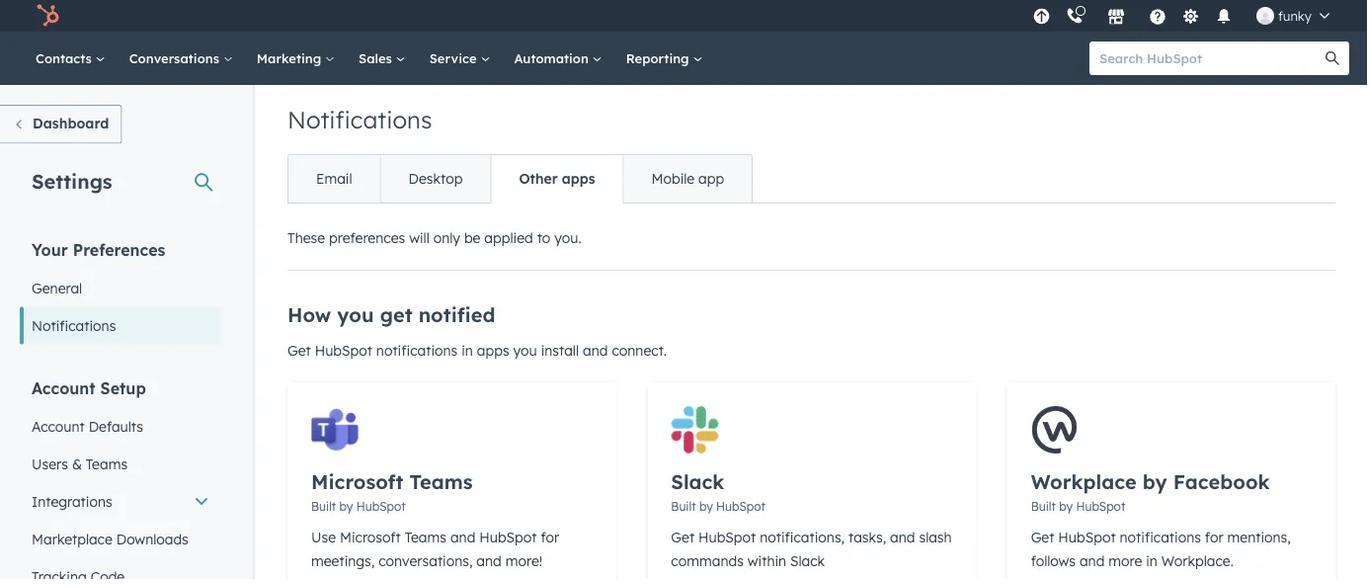 Task type: locate. For each thing, give the bounding box(es) containing it.
workplace.
[[1162, 552, 1234, 570]]

get up commands
[[671, 529, 695, 546]]

mobile app button
[[623, 155, 752, 203]]

hubspot up within
[[717, 499, 766, 514]]

teams right &
[[86, 455, 128, 472]]

integrations
[[32, 493, 112, 510]]

0 vertical spatial slack
[[671, 469, 725, 494]]

notifications inside the get hubspot notifications for mentions, follows and more in workplace.
[[1120, 529, 1202, 546]]

teams up conversations,
[[405, 529, 447, 546]]

notifications down get
[[376, 342, 458, 359]]

notifications down general
[[32, 317, 116, 334]]

slack down "notifications,"
[[791, 552, 825, 570]]

in inside the get hubspot notifications for mentions, follows and more in workplace.
[[1147, 552, 1158, 570]]

conversations
[[129, 50, 223, 66]]

notifications for in
[[376, 342, 458, 359]]

apps
[[562, 170, 595, 187], [477, 342, 510, 359]]

slack
[[671, 469, 725, 494], [791, 552, 825, 570]]

2 horizontal spatial built
[[1032, 499, 1056, 514]]

1 vertical spatial in
[[1147, 552, 1158, 570]]

workplace
[[1032, 469, 1137, 494]]

hubspot down workplace on the right bottom
[[1077, 499, 1126, 514]]

0 vertical spatial in
[[462, 342, 473, 359]]

search image
[[1326, 51, 1340, 65]]

3 built from the left
[[1032, 499, 1056, 514]]

your preferences
[[32, 240, 165, 259]]

reporting link
[[614, 32, 715, 85]]

notifications down 'sales'
[[288, 105, 432, 134]]

2 horizontal spatial get
[[1032, 529, 1055, 546]]

navigation
[[288, 154, 753, 204]]

get down how
[[288, 342, 311, 359]]

teams inside microsoft teams built by hubspot
[[410, 469, 473, 494]]

to
[[537, 229, 551, 247]]

0 vertical spatial you
[[337, 302, 374, 327]]

connect.
[[612, 342, 667, 359]]

built down workplace on the right bottom
[[1032, 499, 1056, 514]]

in
[[462, 342, 473, 359], [1147, 552, 1158, 570]]

settings image
[[1182, 8, 1200, 26]]

built up commands
[[671, 499, 696, 514]]

by up meetings,
[[340, 499, 353, 514]]

0 horizontal spatial notifications
[[376, 342, 458, 359]]

1 vertical spatial slack
[[791, 552, 825, 570]]

teams inside "account setup" element
[[86, 455, 128, 472]]

for inside the get hubspot notifications for mentions, follows and more in workplace.
[[1206, 529, 1224, 546]]

built
[[311, 499, 336, 514], [671, 499, 696, 514], [1032, 499, 1056, 514]]

1 vertical spatial microsoft
[[340, 529, 401, 546]]

applied
[[485, 229, 533, 247]]

1 horizontal spatial for
[[1206, 529, 1224, 546]]

general link
[[20, 269, 221, 307]]

0 horizontal spatial notifications
[[32, 317, 116, 334]]

these preferences will only be applied to you.
[[288, 229, 582, 247]]

marketplace downloads
[[32, 530, 189, 548]]

notifications up more
[[1120, 529, 1202, 546]]

follows
[[1032, 552, 1076, 570]]

other apps button
[[491, 155, 623, 203]]

get for slack
[[671, 529, 695, 546]]

0 horizontal spatial apps
[[477, 342, 510, 359]]

get hubspot notifications, tasks, and slash commands within slack
[[671, 529, 952, 570]]

account setup
[[32, 378, 146, 398]]

contacts
[[36, 50, 96, 66]]

1 horizontal spatial notifications
[[1120, 529, 1202, 546]]

get inside the get hubspot notifications for mentions, follows and more in workplace.
[[1032, 529, 1055, 546]]

1 for from the left
[[541, 529, 560, 546]]

2 for from the left
[[1206, 529, 1224, 546]]

hubspot inside use microsoft teams and hubspot for meetings, conversations, and more!
[[480, 529, 537, 546]]

microsoft inside microsoft teams built by hubspot
[[311, 469, 404, 494]]

teams inside use microsoft teams and hubspot for meetings, conversations, and more!
[[405, 529, 447, 546]]

1 vertical spatial notifications
[[1120, 529, 1202, 546]]

get
[[288, 342, 311, 359], [671, 529, 695, 546], [1032, 529, 1055, 546]]

0 horizontal spatial slack
[[671, 469, 725, 494]]

service link
[[418, 32, 502, 85]]

1 vertical spatial notifications
[[32, 317, 116, 334]]

0 horizontal spatial for
[[541, 529, 560, 546]]

calling icon button
[[1058, 3, 1092, 29]]

0 horizontal spatial built
[[311, 499, 336, 514]]

by inside microsoft teams built by hubspot
[[340, 499, 353, 514]]

1 built from the left
[[311, 499, 336, 514]]

for
[[541, 529, 560, 546], [1206, 529, 1224, 546]]

hubspot inside microsoft teams built by hubspot
[[357, 499, 406, 514]]

account up account defaults
[[32, 378, 96, 398]]

0 vertical spatial account
[[32, 378, 96, 398]]

0 vertical spatial notifications
[[288, 105, 432, 134]]

2 built from the left
[[671, 499, 696, 514]]

get up follows
[[1032, 529, 1055, 546]]

be
[[464, 229, 481, 247]]

hubspot inside the get hubspot notifications for mentions, follows and more in workplace.
[[1059, 529, 1116, 546]]

hubspot up meetings,
[[357, 499, 406, 514]]

preferences
[[329, 229, 405, 247]]

0 horizontal spatial you
[[337, 302, 374, 327]]

mobile app
[[652, 170, 725, 187]]

for up "workplace."
[[1206, 529, 1224, 546]]

install
[[541, 342, 579, 359]]

desktop button
[[380, 155, 491, 203]]

automation link
[[502, 32, 614, 85]]

teams up use microsoft teams and hubspot for meetings, conversations, and more!
[[410, 469, 473, 494]]

by
[[1143, 469, 1168, 494], [340, 499, 353, 514], [700, 499, 713, 514], [1060, 499, 1073, 514]]

built up use
[[311, 499, 336, 514]]

hubspot up commands
[[699, 529, 756, 546]]

slack up commands
[[671, 469, 725, 494]]

1 horizontal spatial built
[[671, 499, 696, 514]]

users
[[32, 455, 68, 472]]

apps down notified
[[477, 342, 510, 359]]

and left more
[[1080, 552, 1105, 570]]

these
[[288, 229, 325, 247]]

by left facebook in the bottom right of the page
[[1143, 469, 1168, 494]]

1 horizontal spatial get
[[671, 529, 695, 546]]

0 horizontal spatial get
[[288, 342, 311, 359]]

2 account from the top
[[32, 418, 85, 435]]

0 vertical spatial microsoft
[[311, 469, 404, 494]]

in down notified
[[462, 342, 473, 359]]

1 horizontal spatial apps
[[562, 170, 595, 187]]

1 horizontal spatial in
[[1147, 552, 1158, 570]]

notifications image
[[1216, 9, 1233, 27]]

account up users
[[32, 418, 85, 435]]

get inside get hubspot notifications, tasks, and slash commands within slack
[[671, 529, 695, 546]]

by inside slack built by hubspot
[[700, 499, 713, 514]]

hubspot up follows
[[1059, 529, 1116, 546]]

notified
[[419, 302, 496, 327]]

you left "install"
[[513, 342, 537, 359]]

0 vertical spatial apps
[[562, 170, 595, 187]]

microsoft
[[311, 469, 404, 494], [340, 529, 401, 546]]

conversations,
[[379, 552, 473, 570]]

microsoft up meetings,
[[340, 529, 401, 546]]

dashboard
[[33, 115, 109, 132]]

notifications button
[[1208, 0, 1241, 32]]

how
[[288, 302, 331, 327]]

notifications
[[376, 342, 458, 359], [1120, 529, 1202, 546]]

hubspot link
[[24, 4, 74, 28]]

account for account defaults
[[32, 418, 85, 435]]

for up more!
[[541, 529, 560, 546]]

1 vertical spatial account
[[32, 418, 85, 435]]

hubspot
[[315, 342, 373, 359], [357, 499, 406, 514], [717, 499, 766, 514], [1077, 499, 1126, 514], [480, 529, 537, 546], [699, 529, 756, 546], [1059, 529, 1116, 546]]

hubspot up more!
[[480, 529, 537, 546]]

0 vertical spatial notifications
[[376, 342, 458, 359]]

in right more
[[1147, 552, 1158, 570]]

1 account from the top
[[32, 378, 96, 398]]

you left get
[[337, 302, 374, 327]]

conversations link
[[117, 32, 245, 85]]

built inside slack built by hubspot
[[671, 499, 696, 514]]

account
[[32, 378, 96, 398], [32, 418, 85, 435]]

reporting
[[626, 50, 693, 66]]

your preferences element
[[20, 239, 221, 344]]

apps right other
[[562, 170, 595, 187]]

and left slash
[[891, 529, 916, 546]]

notifications
[[288, 105, 432, 134], [32, 317, 116, 334]]

and left more!
[[477, 552, 502, 570]]

marketing
[[257, 50, 325, 66]]

1 horizontal spatial you
[[513, 342, 537, 359]]

account inside account defaults "link"
[[32, 418, 85, 435]]

microsoft up use
[[311, 469, 404, 494]]

notifications,
[[760, 529, 845, 546]]

1 horizontal spatial slack
[[791, 552, 825, 570]]

email
[[316, 170, 352, 187]]

by up commands
[[700, 499, 713, 514]]



Task type: vqa. For each thing, say whether or not it's contained in the screenshot.
the right Get
yes



Task type: describe. For each thing, give the bounding box(es) containing it.
contacts link
[[24, 32, 117, 85]]

general
[[32, 279, 82, 297]]

slack inside slack built by hubspot
[[671, 469, 725, 494]]

teams for &
[[86, 455, 128, 472]]

account defaults link
[[20, 408, 221, 445]]

microsoft inside use microsoft teams and hubspot for meetings, conversations, and more!
[[340, 529, 401, 546]]

meetings,
[[311, 552, 375, 570]]

mobile
[[652, 170, 695, 187]]

and inside get hubspot notifications, tasks, and slash commands within slack
[[891, 529, 916, 546]]

slack built by hubspot
[[671, 469, 766, 514]]

desktop
[[409, 170, 463, 187]]

sales link
[[347, 32, 418, 85]]

only
[[434, 229, 461, 247]]

1 vertical spatial apps
[[477, 342, 510, 359]]

users & teams
[[32, 455, 128, 472]]

other apps
[[519, 170, 595, 187]]

slack inside get hubspot notifications, tasks, and slash commands within slack
[[791, 552, 825, 570]]

&
[[72, 455, 82, 472]]

more
[[1109, 552, 1143, 570]]

preferences
[[73, 240, 165, 259]]

within
[[748, 552, 787, 570]]

Search HubSpot search field
[[1090, 42, 1332, 75]]

microsoft teams built by hubspot
[[311, 469, 473, 514]]

defaults
[[89, 418, 143, 435]]

marketplace downloads link
[[20, 520, 221, 558]]

built inside workplace by facebook built by hubspot
[[1032, 499, 1056, 514]]

workplace by facebook built by hubspot
[[1032, 469, 1271, 514]]

help image
[[1149, 9, 1167, 27]]

notifications for for
[[1120, 529, 1202, 546]]

calling icon image
[[1066, 8, 1084, 25]]

automation
[[514, 50, 593, 66]]

built inside microsoft teams built by hubspot
[[311, 499, 336, 514]]

and right "install"
[[583, 342, 608, 359]]

use
[[311, 529, 336, 546]]

1 vertical spatial you
[[513, 342, 537, 359]]

marketing link
[[245, 32, 347, 85]]

funky menu
[[1028, 0, 1344, 32]]

upgrade link
[[1030, 5, 1054, 26]]

email button
[[289, 155, 380, 203]]

app
[[699, 170, 725, 187]]

hubspot image
[[36, 4, 59, 28]]

will
[[409, 229, 430, 247]]

more!
[[506, 552, 543, 570]]

teams for microsoft
[[405, 529, 447, 546]]

notifications link
[[20, 307, 221, 344]]

service
[[430, 50, 481, 66]]

apps inside button
[[562, 170, 595, 187]]

account setup element
[[20, 377, 221, 579]]

hubspot inside slack built by hubspot
[[717, 499, 766, 514]]

and up conversations,
[[451, 529, 476, 546]]

account defaults
[[32, 418, 143, 435]]

and inside the get hubspot notifications for mentions, follows and more in workplace.
[[1080, 552, 1105, 570]]

hubspot inside workplace by facebook built by hubspot
[[1077, 499, 1126, 514]]

dashboard link
[[0, 105, 122, 144]]

hubspot inside get hubspot notifications, tasks, and slash commands within slack
[[699, 529, 756, 546]]

funky town image
[[1257, 7, 1275, 25]]

account for account setup
[[32, 378, 96, 398]]

hubspot down how
[[315, 342, 373, 359]]

settings link
[[1179, 5, 1204, 26]]

search button
[[1317, 42, 1350, 75]]

notifications inside notifications link
[[32, 317, 116, 334]]

slash
[[920, 529, 952, 546]]

commands
[[671, 552, 744, 570]]

other
[[519, 170, 558, 187]]

tasks,
[[849, 529, 887, 546]]

you.
[[555, 229, 582, 247]]

marketplaces button
[[1096, 0, 1138, 32]]

get hubspot notifications in apps you install and connect.
[[288, 342, 667, 359]]

by down workplace on the right bottom
[[1060, 499, 1073, 514]]

0 horizontal spatial in
[[462, 342, 473, 359]]

use microsoft teams and hubspot for meetings, conversations, and more!
[[311, 529, 560, 570]]

your
[[32, 240, 68, 259]]

settings
[[32, 169, 112, 193]]

get
[[380, 302, 413, 327]]

downloads
[[116, 530, 189, 548]]

marketplace
[[32, 530, 113, 548]]

for inside use microsoft teams and hubspot for meetings, conversations, and more!
[[541, 529, 560, 546]]

mentions,
[[1228, 529, 1292, 546]]

navigation containing email
[[288, 154, 753, 204]]

funky
[[1279, 7, 1313, 24]]

upgrade image
[[1033, 8, 1051, 26]]

sales
[[359, 50, 396, 66]]

get for workplace
[[1032, 529, 1055, 546]]

1 horizontal spatial notifications
[[288, 105, 432, 134]]

users & teams link
[[20, 445, 221, 483]]

integrations button
[[20, 483, 221, 520]]

help button
[[1141, 0, 1175, 32]]

funky button
[[1245, 0, 1342, 32]]

get hubspot notifications for mentions, follows and more in workplace.
[[1032, 529, 1292, 570]]

setup
[[100, 378, 146, 398]]

marketplaces image
[[1108, 9, 1126, 27]]

facebook
[[1174, 469, 1271, 494]]

how you get notified
[[288, 302, 496, 327]]



